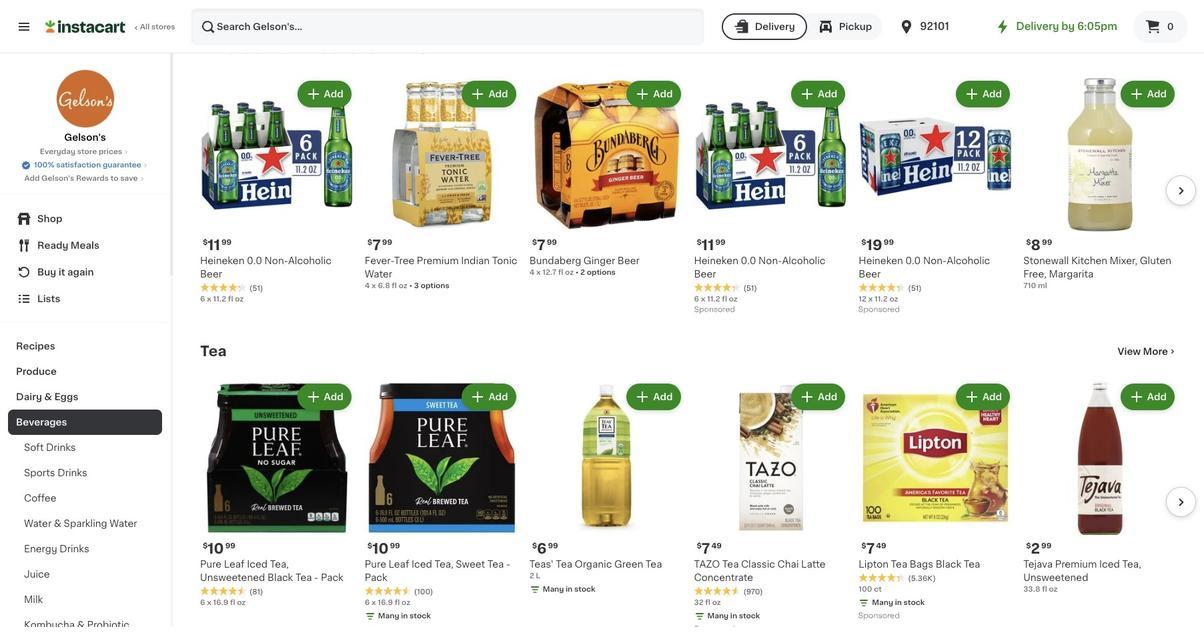 Task type: describe. For each thing, give the bounding box(es) containing it.
pack inside pure leaf iced tea, sweet tea - pack
[[365, 573, 388, 583]]

milk link
[[8, 587, 162, 613]]

mixer,
[[1110, 256, 1138, 266]]

dairy & eggs link
[[8, 384, 162, 410]]

11.2 inside product group
[[875, 296, 888, 303]]

energy drinks
[[24, 545, 89, 554]]

pack inside pure leaf iced tea, unsweetened black tea - pack
[[321, 573, 344, 583]]

again
[[67, 268, 94, 277]]

lipton
[[859, 560, 889, 569]]

ready meals
[[37, 241, 99, 250]]

all stores
[[140, 23, 175, 31]]

& for mixers
[[254, 41, 266, 55]]

add gelson's rewards to save link
[[24, 174, 146, 184]]

many down teas'
[[543, 586, 564, 593]]

10 for pure leaf iced tea, unsweetened black tea - pack
[[208, 542, 224, 556]]

fl inside the bundaberg ginger beer 4 x 12.7 fl oz • 2 options
[[558, 269, 563, 277]]

19
[[867, 238, 883, 252]]

organic
[[575, 560, 612, 569]]

leaf for pure leaf iced tea, unsweetened black tea - pack
[[224, 560, 245, 569]]

view for 8
[[1118, 44, 1141, 53]]

$ inside $ 6 99
[[532, 543, 537, 550]]

dairy & eggs
[[16, 392, 78, 402]]

drinks for sports drinks
[[58, 468, 87, 478]]

tazo tea classic chai latte concentrate
[[694, 560, 826, 583]]

99 inside $ 2 99
[[1042, 543, 1052, 550]]

teas' tea organic green tea 2 l
[[530, 560, 662, 580]]

(81)
[[250, 589, 263, 596]]

sweet
[[456, 560, 485, 569]]

(100)
[[414, 589, 433, 596]]

16.9 for pure leaf iced tea, sweet tea - pack
[[378, 599, 393, 607]]

tree
[[394, 256, 415, 266]]

12.7
[[543, 269, 557, 277]]

$ 6 99
[[532, 542, 558, 556]]

product group containing 8
[[1024, 78, 1178, 292]]

green
[[615, 560, 644, 569]]

buy
[[37, 268, 56, 277]]

guarantee
[[103, 162, 141, 169]]

stonewall kitchen mixer, gluten free, margarita 710 ml
[[1024, 256, 1172, 290]]

6 x 16.9 fl oz for pure leaf iced tea, sweet tea - pack
[[365, 599, 411, 607]]

item carousel region for mixers & non-alcoholic drinks
[[182, 72, 1197, 323]]

tejava
[[1024, 560, 1053, 569]]

milk
[[24, 595, 43, 605]]

soft
[[24, 443, 44, 452]]

water & sparkling water
[[24, 519, 137, 529]]

soft drinks link
[[8, 435, 162, 460]]

rewards
[[76, 175, 109, 182]]

many in stock down teas' tea organic green tea 2 l
[[543, 586, 596, 593]]

tonic
[[492, 256, 518, 266]]

it
[[59, 268, 65, 277]]

$ inside $ 2 99
[[1027, 543, 1031, 550]]

4 inside the bundaberg ginger beer 4 x 12.7 fl oz • 2 options
[[530, 269, 535, 277]]

7 for lipton tea bags black tea
[[867, 542, 875, 556]]

free,
[[1024, 270, 1047, 279]]

fever-tree premium indian tonic water 4 x 6.8 fl oz • 3 options
[[365, 256, 518, 290]]

oz inside fever-tree premium indian tonic water 4 x 6.8 fl oz • 3 options
[[399, 283, 408, 290]]

recipes
[[16, 342, 55, 351]]

many for tazo tea classic chai latte concentrate
[[708, 613, 729, 620]]

3
[[414, 283, 419, 290]]

save
[[120, 175, 138, 182]]

$ inside $ 8 99
[[1027, 239, 1031, 246]]

classic
[[741, 560, 776, 569]]

bundaberg
[[530, 256, 581, 266]]

more for 8
[[1144, 44, 1169, 53]]

add gelson's rewards to save
[[24, 175, 138, 182]]

tea, for pure leaf iced tea, unsweetened black tea - pack
[[270, 560, 289, 569]]

1 vertical spatial gelson's
[[41, 175, 74, 182]]

tea inside pure leaf iced tea, sweet tea - pack
[[488, 560, 504, 569]]

options inside the bundaberg ginger beer 4 x 12.7 fl oz • 2 options
[[587, 269, 616, 277]]

gelson's link
[[56, 69, 114, 144]]

in for tazo tea classic chai latte concentrate
[[731, 613, 738, 620]]

2 6 x 11.2 fl oz from the left
[[694, 296, 738, 303]]

view more for 2
[[1118, 347, 1169, 357]]

3 0.0 from the left
[[906, 256, 921, 266]]

100
[[859, 586, 873, 593]]

12 x 11.2 oz
[[859, 296, 899, 303]]

100% satisfaction guarantee button
[[21, 157, 149, 171]]

x inside fever-tree premium indian tonic water 4 x 6.8 fl oz • 3 options
[[372, 283, 376, 290]]

chai
[[778, 560, 799, 569]]

in down teas' tea organic green tea 2 l
[[566, 586, 573, 593]]

0
[[1168, 22, 1174, 31]]

stonewall
[[1024, 256, 1069, 266]]

$ 8 99
[[1027, 238, 1053, 252]]

100 ct
[[859, 586, 882, 593]]

shop
[[37, 214, 62, 224]]

shop link
[[8, 206, 162, 232]]

dairy
[[16, 392, 42, 402]]

32 fl oz
[[694, 599, 721, 607]]

delivery for delivery
[[755, 22, 795, 31]]

1 11 from the left
[[208, 238, 220, 252]]

view more for 8
[[1118, 44, 1169, 53]]

margarita
[[1049, 270, 1094, 279]]

everyday
[[40, 148, 75, 155]]

(970)
[[744, 589, 763, 596]]

many in stock for pure leaf iced tea, sweet tea - pack
[[378, 613, 431, 620]]

stock for pure leaf iced tea, sweet tea - pack
[[410, 613, 431, 620]]

Search field
[[192, 9, 703, 44]]

product group containing 19
[[859, 78, 1013, 317]]

3 heineken 0.0 non-alcoholic beer from the left
[[859, 256, 991, 279]]

sports
[[24, 468, 55, 478]]

product group containing 6
[[530, 381, 684, 598]]

drinks for soft drinks
[[46, 443, 76, 452]]

sponsored badge image for 12 x 11.2 oz
[[859, 306, 899, 314]]

l
[[536, 573, 541, 580]]

stores
[[151, 23, 175, 31]]

6:05pm
[[1078, 21, 1118, 31]]

sponsored badge image for 32 fl oz
[[694, 626, 735, 627]]

ml
[[1038, 283, 1048, 290]]

gelson's logo image
[[56, 69, 114, 128]]

(5.36k)
[[909, 575, 936, 583]]

(51) inside product group
[[909, 285, 922, 293]]

2 11.2 from the left
[[707, 296, 721, 303]]

7 for tazo tea classic chai latte concentrate
[[702, 542, 710, 556]]

oz inside tejava premium iced tea, unsweetened 33.8 fl oz
[[1049, 586, 1058, 593]]

16.9 for pure leaf iced tea, unsweetened black tea - pack
[[213, 599, 228, 607]]

$ inside $ 19 99
[[862, 239, 867, 246]]

product group containing 2
[[1024, 381, 1178, 595]]

eggs
[[54, 392, 78, 402]]

fever-
[[365, 256, 394, 266]]

$ 19 99
[[862, 238, 894, 252]]

pickup button
[[807, 13, 883, 40]]

2 heineken from the left
[[694, 256, 739, 266]]

latte
[[802, 560, 826, 569]]

pure leaf iced tea, sweet tea - pack
[[365, 560, 511, 583]]

to
[[111, 175, 119, 182]]

2 $ 11 99 from the left
[[697, 238, 726, 252]]

many in stock for lipton tea bags black tea
[[872, 599, 925, 607]]

sparkling
[[64, 519, 107, 529]]

iced for tejava premium iced tea, unsweetened 33.8 fl oz
[[1100, 560, 1120, 569]]

beverages link
[[8, 410, 162, 435]]

fl inside fever-tree premium indian tonic water 4 x 6.8 fl oz • 3 options
[[392, 283, 397, 290]]

• inside the bundaberg ginger beer 4 x 12.7 fl oz • 2 options
[[576, 269, 579, 277]]

produce
[[16, 367, 57, 376]]

6.8
[[378, 283, 390, 290]]

12
[[859, 296, 867, 303]]

ready meals button
[[8, 232, 162, 259]]

service type group
[[722, 13, 883, 40]]

stock down teas' tea organic green tea 2 l
[[575, 586, 596, 593]]

49 for tazo
[[712, 543, 722, 550]]

bundaberg ginger beer 4 x 12.7 fl oz • 2 options
[[530, 256, 640, 277]]

x inside the bundaberg ginger beer 4 x 12.7 fl oz • 2 options
[[537, 269, 541, 277]]

concentrate
[[694, 573, 754, 583]]

7 for fever-tree premium indian tonic water
[[373, 238, 381, 252]]

1 heineken 0.0 non-alcoholic beer from the left
[[200, 256, 332, 279]]

sponsored badge image for 6 x 11.2 fl oz
[[694, 306, 735, 314]]

7 for bundaberg ginger beer
[[537, 238, 546, 252]]

2 inside the bundaberg ginger beer 4 x 12.7 fl oz • 2 options
[[581, 269, 585, 277]]

$ 7 99 for fever-
[[368, 238, 393, 252]]



Task type: vqa. For each thing, say whether or not it's contained in the screenshot.
Iced for Tejava Premium Iced Tea, Unsweetened 33.8 fl oz
yes



Task type: locate. For each thing, give the bounding box(es) containing it.
drinks for energy drinks
[[60, 545, 89, 554]]

by
[[1062, 21, 1075, 31]]

0 horizontal spatial 6 x 16.9 fl oz
[[200, 599, 246, 607]]

energy drinks link
[[8, 537, 162, 562]]

10 for pure leaf iced tea, sweet tea - pack
[[373, 542, 389, 556]]

$
[[203, 239, 208, 246], [368, 239, 373, 246], [697, 239, 702, 246], [862, 239, 867, 246], [532, 239, 537, 246], [1027, 239, 1031, 246], [203, 543, 208, 550], [368, 543, 373, 550], [697, 543, 702, 550], [862, 543, 867, 550], [532, 543, 537, 550], [1027, 543, 1031, 550]]

water right sparkling
[[110, 519, 137, 529]]

0 vertical spatial &
[[254, 41, 266, 55]]

gelson's up store
[[64, 133, 106, 142]]

1 horizontal spatial delivery
[[1017, 21, 1060, 31]]

mixers & non-alcoholic drinks link
[[200, 40, 427, 56]]

prices
[[99, 148, 122, 155]]

in for lipton tea bags black tea
[[895, 599, 902, 607]]

2 horizontal spatial water
[[365, 270, 392, 279]]

oz
[[565, 269, 574, 277], [399, 283, 408, 290], [235, 296, 244, 303], [729, 296, 738, 303], [890, 296, 899, 303], [1049, 586, 1058, 593], [237, 599, 246, 607], [402, 599, 411, 607], [712, 599, 721, 607]]

sports drinks
[[24, 468, 87, 478]]

buy it again
[[37, 268, 94, 277]]

tea, inside tejava premium iced tea, unsweetened 33.8 fl oz
[[1123, 560, 1142, 569]]

store
[[77, 148, 97, 155]]

options right 3
[[421, 283, 450, 290]]

pure for pure leaf iced tea, sweet tea - pack
[[365, 560, 386, 569]]

tea link
[[200, 344, 227, 360]]

0 vertical spatial premium
[[417, 256, 459, 266]]

1 item carousel region from the top
[[182, 72, 1197, 323]]

all
[[140, 23, 150, 31]]

black inside pure leaf iced tea, unsweetened black tea - pack
[[268, 573, 293, 583]]

water inside fever-tree premium indian tonic water 4 x 6.8 fl oz • 3 options
[[365, 270, 392, 279]]

mixers & non-alcoholic drinks
[[200, 41, 427, 55]]

7 up bundaberg
[[537, 238, 546, 252]]

2 horizontal spatial 2
[[1031, 542, 1040, 556]]

1 horizontal spatial unsweetened
[[1024, 573, 1089, 583]]

8
[[1031, 238, 1041, 252]]

1 vertical spatial view more
[[1118, 347, 1169, 357]]

$ 10 99 up pure leaf iced tea, sweet tea - pack
[[368, 542, 400, 556]]

in
[[566, 586, 573, 593], [895, 599, 902, 607], [401, 613, 408, 620], [731, 613, 738, 620]]

2 horizontal spatial 0.0
[[906, 256, 921, 266]]

0 horizontal spatial $ 11 99
[[203, 238, 232, 252]]

juice
[[24, 570, 50, 579]]

$ 7 49 up tazo
[[697, 542, 722, 556]]

many down pure leaf iced tea, sweet tea - pack
[[378, 613, 399, 620]]

delivery inside button
[[755, 22, 795, 31]]

1 horizontal spatial premium
[[1056, 560, 1097, 569]]

bags
[[910, 560, 934, 569]]

0 horizontal spatial -
[[314, 573, 319, 583]]

leaf
[[224, 560, 245, 569], [389, 560, 409, 569]]

sponsored badge image
[[694, 3, 735, 10], [694, 306, 735, 314], [859, 306, 899, 314], [859, 612, 899, 620], [694, 626, 735, 627]]

1 vertical spatial 4
[[365, 283, 370, 290]]

sponsored badge image inside product group
[[859, 306, 899, 314]]

2 up tejava
[[1031, 542, 1040, 556]]

1 more from the top
[[1144, 44, 1169, 53]]

11.2
[[213, 296, 226, 303], [707, 296, 721, 303], [875, 296, 888, 303]]

1 horizontal spatial $ 7 49
[[862, 542, 887, 556]]

more
[[1144, 44, 1169, 53], [1144, 347, 1169, 357]]

1 pure from the left
[[200, 560, 222, 569]]

many down 32 fl oz
[[708, 613, 729, 620]]

0 vertical spatial more
[[1144, 44, 1169, 53]]

0 horizontal spatial $ 7 49
[[697, 542, 722, 556]]

1 pack from the left
[[321, 573, 344, 583]]

7 up lipton
[[867, 542, 875, 556]]

unsweetened up '(81)'
[[200, 573, 265, 583]]

92101 button
[[899, 8, 979, 45]]

(51)
[[250, 285, 263, 293], [744, 285, 757, 293], [909, 285, 922, 293]]

1 vertical spatial 2
[[1031, 542, 1040, 556]]

ginger
[[584, 256, 616, 266]]

0 vertical spatial black
[[936, 560, 962, 569]]

item carousel region for tea
[[182, 376, 1197, 627]]

1 6 x 11.2 fl oz from the left
[[200, 296, 244, 303]]

1 horizontal spatial 6 x 11.2 fl oz
[[694, 296, 738, 303]]

0 horizontal spatial tea,
[[270, 560, 289, 569]]

1 vertical spatial premium
[[1056, 560, 1097, 569]]

1 horizontal spatial 4
[[530, 269, 535, 277]]

- inside pure leaf iced tea, unsweetened black tea - pack
[[314, 573, 319, 583]]

• left 3
[[409, 283, 412, 290]]

produce link
[[8, 359, 162, 384]]

stock for lipton tea bags black tea
[[904, 599, 925, 607]]

16.9 down pure leaf iced tea, unsweetened black tea - pack
[[213, 599, 228, 607]]

0 horizontal spatial $ 7 99
[[368, 238, 393, 252]]

oz inside the bundaberg ginger beer 4 x 12.7 fl oz • 2 options
[[565, 269, 574, 277]]

1 view more link from the top
[[1118, 42, 1178, 55]]

premium inside fever-tree premium indian tonic water 4 x 6.8 fl oz • 3 options
[[417, 256, 459, 266]]

0 horizontal spatial 10
[[208, 542, 224, 556]]

soft drinks
[[24, 443, 76, 452]]

$ 7 99 up fever-
[[368, 238, 393, 252]]

1 iced from the left
[[247, 560, 268, 569]]

1 horizontal spatial 16.9
[[378, 599, 393, 607]]

unsweetened for premium
[[1024, 573, 1089, 583]]

view for 2
[[1118, 347, 1141, 357]]

0 horizontal spatial unsweetened
[[200, 573, 265, 583]]

0 vertical spatial 2
[[581, 269, 585, 277]]

1 horizontal spatial heineken
[[694, 256, 739, 266]]

2 item carousel region from the top
[[182, 376, 1197, 627]]

1 horizontal spatial heineken 0.0 non-alcoholic beer
[[694, 256, 826, 279]]

options
[[587, 269, 616, 277], [421, 283, 450, 290]]

everyday store prices
[[40, 148, 122, 155]]

& left eggs on the left bottom
[[44, 392, 52, 402]]

1 10 from the left
[[208, 542, 224, 556]]

stock down (5.36k)
[[904, 599, 925, 607]]

leaf for pure leaf iced tea, sweet tea - pack
[[389, 560, 409, 569]]

49 up tazo
[[712, 543, 722, 550]]

2 horizontal spatial (51)
[[909, 285, 922, 293]]

1 horizontal spatial options
[[587, 269, 616, 277]]

black
[[936, 560, 962, 569], [268, 573, 293, 583]]

0 horizontal spatial leaf
[[224, 560, 245, 569]]

item carousel region containing 11
[[182, 72, 1197, 323]]

4 left 6.8
[[365, 283, 370, 290]]

1 horizontal spatial (51)
[[744, 285, 757, 293]]

2 $ 7 99 from the left
[[532, 238, 557, 252]]

view more link for 2
[[1118, 345, 1178, 359]]

2 $ 7 49 from the left
[[862, 542, 887, 556]]

tea inside tazo tea classic chai latte concentrate
[[723, 560, 739, 569]]

0 vertical spatial view more link
[[1118, 42, 1178, 55]]

1 horizontal spatial black
[[936, 560, 962, 569]]

many for pure leaf iced tea, sweet tea - pack
[[378, 613, 399, 620]]

1 unsweetened from the left
[[200, 573, 265, 583]]

premium up 3
[[417, 256, 459, 266]]

2 view more link from the top
[[1118, 345, 1178, 359]]

4 left 12.7 on the left top
[[530, 269, 535, 277]]

1 vertical spatial •
[[409, 283, 412, 290]]

4 inside fever-tree premium indian tonic water 4 x 6.8 fl oz • 3 options
[[365, 283, 370, 290]]

0 vertical spatial view
[[1118, 44, 1141, 53]]

1 horizontal spatial $ 11 99
[[697, 238, 726, 252]]

iced inside tejava premium iced tea, unsweetened 33.8 fl oz
[[1100, 560, 1120, 569]]

0 horizontal spatial black
[[268, 573, 293, 583]]

1 horizontal spatial leaf
[[389, 560, 409, 569]]

0 horizontal spatial iced
[[247, 560, 268, 569]]

$ 7 99 up bundaberg
[[532, 238, 557, 252]]

coffee link
[[8, 486, 162, 511]]

2 left l
[[530, 573, 534, 580]]

unsweetened inside pure leaf iced tea, unsweetened black tea - pack
[[200, 573, 265, 583]]

16.9 down pure leaf iced tea, sweet tea - pack
[[378, 599, 393, 607]]

2 view more from the top
[[1118, 347, 1169, 357]]

99 inside $ 8 99
[[1042, 239, 1053, 246]]

2 vertical spatial &
[[54, 519, 61, 529]]

0 horizontal spatial premium
[[417, 256, 459, 266]]

tea, inside pure leaf iced tea, sweet tea - pack
[[435, 560, 454, 569]]

& for water
[[54, 519, 61, 529]]

energy
[[24, 545, 57, 554]]

2 10 from the left
[[373, 542, 389, 556]]

tea, for tejava premium iced tea, unsweetened 33.8 fl oz
[[1123, 560, 1142, 569]]

leaf inside pure leaf iced tea, unsweetened black tea - pack
[[224, 560, 245, 569]]

water up 6.8
[[365, 270, 392, 279]]

1 vertical spatial options
[[421, 283, 450, 290]]

0 vertical spatial options
[[587, 269, 616, 277]]

2 0.0 from the left
[[741, 256, 756, 266]]

1 16.9 from the left
[[213, 599, 228, 607]]

$ 7 99 for bundaberg
[[532, 238, 557, 252]]

non- inside product group
[[924, 256, 947, 266]]

stock down (100)
[[410, 613, 431, 620]]

1 horizontal spatial 11
[[702, 238, 714, 252]]

tea
[[200, 345, 227, 359], [488, 560, 504, 569], [723, 560, 739, 569], [891, 560, 908, 569], [964, 560, 981, 569], [556, 560, 573, 569], [646, 560, 662, 569], [296, 573, 312, 583]]

premium right tejava
[[1056, 560, 1097, 569]]

2 $ 10 99 from the left
[[368, 542, 400, 556]]

water
[[365, 270, 392, 279], [24, 519, 52, 529], [110, 519, 137, 529]]

options down ginger at the top of page
[[587, 269, 616, 277]]

49 up lipton
[[876, 543, 887, 550]]

0 vertical spatial •
[[576, 269, 579, 277]]

2 pure from the left
[[365, 560, 386, 569]]

many in stock
[[543, 586, 596, 593], [872, 599, 925, 607], [378, 613, 431, 620], [708, 613, 760, 620]]

drinks
[[379, 41, 427, 55], [46, 443, 76, 452], [58, 468, 87, 478], [60, 545, 89, 554]]

2 unsweetened from the left
[[1024, 573, 1089, 583]]

2 horizontal spatial heineken 0.0 non-alcoholic beer
[[859, 256, 991, 279]]

1 (51) from the left
[[250, 285, 263, 293]]

iced for pure leaf iced tea, sweet tea - pack
[[412, 560, 432, 569]]

0 horizontal spatial heineken 0.0 non-alcoholic beer
[[200, 256, 332, 279]]

stock down (970)
[[739, 613, 760, 620]]

in down concentrate
[[731, 613, 738, 620]]

0 horizontal spatial water
[[24, 519, 52, 529]]

0 horizontal spatial options
[[421, 283, 450, 290]]

1 view more from the top
[[1118, 44, 1169, 53]]

1 horizontal spatial 49
[[876, 543, 887, 550]]

many down ct
[[872, 599, 894, 607]]

unsweetened for leaf
[[200, 573, 265, 583]]

1 $ 7 99 from the left
[[368, 238, 393, 252]]

tea inside pure leaf iced tea, unsweetened black tea - pack
[[296, 573, 312, 583]]

2 pack from the left
[[365, 573, 388, 583]]

$ 7 49 for lipton
[[862, 542, 887, 556]]

2 (51) from the left
[[744, 285, 757, 293]]

1 horizontal spatial iced
[[412, 560, 432, 569]]

0 horizontal spatial delivery
[[755, 22, 795, 31]]

0 horizontal spatial $ 10 99
[[203, 542, 236, 556]]

32
[[694, 599, 704, 607]]

unsweetened down tejava
[[1024, 573, 1089, 583]]

-
[[506, 560, 511, 569], [314, 573, 319, 583]]

& right mixers
[[254, 41, 266, 55]]

None search field
[[191, 8, 704, 45]]

1 horizontal spatial water
[[110, 519, 137, 529]]

0 horizontal spatial 4
[[365, 283, 370, 290]]

$ 10 99 for pure leaf iced tea, sweet tea - pack
[[368, 542, 400, 556]]

instacart logo image
[[45, 19, 125, 35]]

1 view from the top
[[1118, 44, 1141, 53]]

1 vertical spatial black
[[268, 573, 293, 583]]

in down lipton tea bags black tea
[[895, 599, 902, 607]]

3 heineken from the left
[[859, 256, 903, 266]]

6 x 16.9 fl oz down pure leaf iced tea, sweet tea - pack
[[365, 599, 411, 607]]

options inside fever-tree premium indian tonic water 4 x 6.8 fl oz • 3 options
[[421, 283, 450, 290]]

710
[[1024, 283, 1037, 290]]

2 down ginger at the top of page
[[581, 269, 585, 277]]

iced for pure leaf iced tea, unsweetened black tea - pack
[[247, 560, 268, 569]]

2 horizontal spatial iced
[[1100, 560, 1120, 569]]

11
[[208, 238, 220, 252], [702, 238, 714, 252]]

view more link for 8
[[1118, 42, 1178, 55]]

1 heineken from the left
[[200, 256, 245, 266]]

iced inside pure leaf iced tea, sweet tea - pack
[[412, 560, 432, 569]]

1 6 x 16.9 fl oz from the left
[[200, 599, 246, 607]]

1 horizontal spatial 10
[[373, 542, 389, 556]]

beer inside the bundaberg ginger beer 4 x 12.7 fl oz • 2 options
[[618, 256, 640, 266]]

1 horizontal spatial pack
[[365, 573, 388, 583]]

2
[[581, 269, 585, 277], [1031, 542, 1040, 556], [530, 573, 534, 580]]

49 for lipton
[[876, 543, 887, 550]]

0 horizontal spatial 0.0
[[247, 256, 262, 266]]

1 $ 10 99 from the left
[[203, 542, 236, 556]]

2 horizontal spatial tea,
[[1123, 560, 1142, 569]]

& for dairy
[[44, 392, 52, 402]]

view more link
[[1118, 42, 1178, 55], [1118, 345, 1178, 359]]

more for 2
[[1144, 347, 1169, 357]]

1 vertical spatial -
[[314, 573, 319, 583]]

1 horizontal spatial pure
[[365, 560, 386, 569]]

gelson's
[[64, 133, 106, 142], [41, 175, 74, 182]]

2 vertical spatial 2
[[530, 573, 534, 580]]

lists link
[[8, 286, 162, 312]]

many in stock for tazo tea classic chai latte concentrate
[[708, 613, 760, 620]]

in down pure leaf iced tea, sweet tea - pack
[[401, 613, 408, 620]]

ct
[[874, 586, 882, 593]]

1 vertical spatial view more link
[[1118, 345, 1178, 359]]

unsweetened
[[200, 573, 265, 583], [1024, 573, 1089, 583]]

1 0.0 from the left
[[247, 256, 262, 266]]

2 6 x 16.9 fl oz from the left
[[365, 599, 411, 607]]

many in stock down ct
[[872, 599, 925, 607]]

2 16.9 from the left
[[378, 599, 393, 607]]

many for lipton tea bags black tea
[[872, 599, 894, 607]]

2 heineken 0.0 non-alcoholic beer from the left
[[694, 256, 826, 279]]

3 iced from the left
[[1100, 560, 1120, 569]]

stock
[[575, 586, 596, 593], [904, 599, 925, 607], [410, 613, 431, 620], [739, 613, 760, 620]]

$ 10 99 for pure leaf iced tea, unsweetened black tea - pack
[[203, 542, 236, 556]]

1 tea, from the left
[[270, 560, 289, 569]]

lists
[[37, 294, 60, 304]]

99 inside $ 6 99
[[548, 543, 558, 550]]

★★★★★
[[200, 283, 247, 292], [200, 283, 247, 292], [694, 283, 741, 292], [694, 283, 741, 292], [859, 283, 906, 292], [859, 283, 906, 292], [859, 573, 906, 583], [859, 573, 906, 583], [200, 587, 247, 596], [200, 587, 247, 596], [365, 587, 412, 596], [365, 587, 412, 596], [694, 587, 741, 596], [694, 587, 741, 596]]

- inside pure leaf iced tea, sweet tea - pack
[[506, 560, 511, 569]]

fl inside tejava premium iced tea, unsweetened 33.8 fl oz
[[1043, 586, 1048, 593]]

unsweetened inside tejava premium iced tea, unsweetened 33.8 fl oz
[[1024, 573, 1089, 583]]

delivery by 6:05pm link
[[995, 19, 1118, 35]]

1 horizontal spatial 2
[[581, 269, 585, 277]]

2 11 from the left
[[702, 238, 714, 252]]

0.0
[[247, 256, 262, 266], [741, 256, 756, 266], [906, 256, 921, 266]]

$ 7 49 up lipton
[[862, 542, 887, 556]]

delivery for delivery by 6:05pm
[[1017, 21, 1060, 31]]

delivery button
[[722, 13, 807, 40]]

tea, inside pure leaf iced tea, unsweetened black tea - pack
[[270, 560, 289, 569]]

1 horizontal spatial •
[[576, 269, 579, 277]]

0 horizontal spatial pack
[[321, 573, 344, 583]]

0 horizontal spatial heineken
[[200, 256, 245, 266]]

1 vertical spatial view
[[1118, 347, 1141, 357]]

1 vertical spatial more
[[1144, 347, 1169, 357]]

6
[[200, 296, 205, 303], [694, 296, 699, 303], [537, 542, 547, 556], [200, 599, 205, 607], [365, 599, 370, 607]]

premium inside tejava premium iced tea, unsweetened 33.8 fl oz
[[1056, 560, 1097, 569]]

2 leaf from the left
[[389, 560, 409, 569]]

1 horizontal spatial $ 10 99
[[368, 542, 400, 556]]

10 up pure leaf iced tea, sweet tea - pack
[[373, 542, 389, 556]]

2 view from the top
[[1118, 347, 1141, 357]]

$ 7 49 for tazo
[[697, 542, 722, 556]]

beverages
[[16, 418, 67, 427]]

0 vertical spatial 4
[[530, 269, 535, 277]]

many in stock down (100)
[[378, 613, 431, 620]]

many in stock down 32 fl oz
[[708, 613, 760, 620]]

sports drinks link
[[8, 460, 162, 486]]

• down bundaberg
[[576, 269, 579, 277]]

1 horizontal spatial 6 x 16.9 fl oz
[[365, 599, 411, 607]]

10 up pure leaf iced tea, unsweetened black tea - pack
[[208, 542, 224, 556]]

3 tea, from the left
[[1123, 560, 1142, 569]]

1 vertical spatial item carousel region
[[182, 376, 1197, 627]]

tazo
[[694, 560, 720, 569]]

2 horizontal spatial &
[[254, 41, 266, 55]]

stock for tazo tea classic chai latte concentrate
[[739, 613, 760, 620]]

coffee
[[24, 494, 56, 503]]

1 $ 7 49 from the left
[[697, 542, 722, 556]]

0 horizontal spatial (51)
[[250, 285, 263, 293]]

leaf inside pure leaf iced tea, sweet tea - pack
[[389, 560, 409, 569]]

0 horizontal spatial &
[[44, 392, 52, 402]]

1 vertical spatial &
[[44, 392, 52, 402]]

item carousel region containing 10
[[182, 376, 1197, 627]]

0 vertical spatial gelson's
[[64, 133, 106, 142]]

$ 7 99
[[368, 238, 393, 252], [532, 238, 557, 252]]

product group
[[200, 78, 354, 305], [365, 78, 519, 292], [530, 78, 684, 279], [694, 78, 848, 317], [859, 78, 1013, 317], [1024, 78, 1178, 292], [200, 381, 354, 609], [365, 381, 519, 625], [530, 381, 684, 598], [694, 381, 848, 627], [859, 381, 1013, 623], [1024, 381, 1178, 595]]

0 vertical spatial -
[[506, 560, 511, 569]]

pickup
[[839, 22, 872, 31]]

0 horizontal spatial 49
[[712, 543, 722, 550]]

0 horizontal spatial pure
[[200, 560, 222, 569]]

2 inside teas' tea organic green tea 2 l
[[530, 573, 534, 580]]

everyday store prices link
[[40, 147, 130, 157]]

tejava premium iced tea, unsweetened 33.8 fl oz
[[1024, 560, 1142, 593]]

7 up fever-
[[373, 238, 381, 252]]

pure inside pure leaf iced tea, unsweetened black tea - pack
[[200, 560, 222, 569]]

mixers
[[200, 41, 250, 55]]

0 horizontal spatial 16.9
[[213, 599, 228, 607]]

• inside fever-tree premium indian tonic water 4 x 6.8 fl oz • 3 options
[[409, 283, 412, 290]]

0 horizontal spatial 11
[[208, 238, 220, 252]]

1 horizontal spatial -
[[506, 560, 511, 569]]

iced inside pure leaf iced tea, unsweetened black tea - pack
[[247, 560, 268, 569]]

pure for pure leaf iced tea, unsweetened black tea - pack
[[200, 560, 222, 569]]

6 x 16.9 fl oz down pure leaf iced tea, unsweetened black tea - pack
[[200, 599, 246, 607]]

3 (51) from the left
[[909, 285, 922, 293]]

1 horizontal spatial tea,
[[435, 560, 454, 569]]

water down coffee at the bottom left of page
[[24, 519, 52, 529]]

0 horizontal spatial 11.2
[[213, 296, 226, 303]]

$ 2 99
[[1027, 542, 1052, 556]]

2 horizontal spatial 11.2
[[875, 296, 888, 303]]

1 horizontal spatial $ 7 99
[[532, 238, 557, 252]]

sponsored badge image for 100 ct
[[859, 612, 899, 620]]

& up 'energy drinks'
[[54, 519, 61, 529]]

in for pure leaf iced tea, sweet tea - pack
[[401, 613, 408, 620]]

ready meals link
[[8, 232, 162, 259]]

fl
[[558, 269, 563, 277], [392, 283, 397, 290], [228, 296, 233, 303], [722, 296, 727, 303], [1043, 586, 1048, 593], [230, 599, 235, 607], [395, 599, 400, 607], [706, 599, 711, 607]]

100% satisfaction guarantee
[[34, 162, 141, 169]]

99 inside $ 19 99
[[884, 239, 894, 246]]

2 49 from the left
[[876, 543, 887, 550]]

0 horizontal spatial 6 x 11.2 fl oz
[[200, 296, 244, 303]]

2 iced from the left
[[412, 560, 432, 569]]

1 49 from the left
[[712, 543, 722, 550]]

3 11.2 from the left
[[875, 296, 888, 303]]

tea, for pure leaf iced tea, sweet tea - pack
[[435, 560, 454, 569]]

2 horizontal spatial heineken
[[859, 256, 903, 266]]

satisfaction
[[56, 162, 101, 169]]

pure inside pure leaf iced tea, sweet tea - pack
[[365, 560, 386, 569]]

non-
[[269, 41, 306, 55], [265, 256, 288, 266], [759, 256, 782, 266], [924, 256, 947, 266]]

2 tea, from the left
[[435, 560, 454, 569]]

1 11.2 from the left
[[213, 296, 226, 303]]

gelson's down 100%
[[41, 175, 74, 182]]

7 up tazo
[[702, 542, 710, 556]]

0 horizontal spatial •
[[409, 283, 412, 290]]

1 horizontal spatial 0.0
[[741, 256, 756, 266]]

0 vertical spatial item carousel region
[[182, 72, 1197, 323]]

0 horizontal spatial 2
[[530, 573, 534, 580]]

item carousel region
[[182, 72, 1197, 323], [182, 376, 1197, 627]]

6 x 16.9 fl oz for pure leaf iced tea, unsweetened black tea - pack
[[200, 599, 246, 607]]

0 vertical spatial view more
[[1118, 44, 1169, 53]]

0 button
[[1134, 11, 1189, 43]]

$ 10 99 up pure leaf iced tea, unsweetened black tea - pack
[[203, 542, 236, 556]]

iced
[[247, 560, 268, 569], [412, 560, 432, 569], [1100, 560, 1120, 569]]

1 $ 11 99 from the left
[[203, 238, 232, 252]]

1 leaf from the left
[[224, 560, 245, 569]]

2 more from the top
[[1144, 347, 1169, 357]]

6 inside product group
[[537, 542, 547, 556]]

gluten
[[1140, 256, 1172, 266]]



